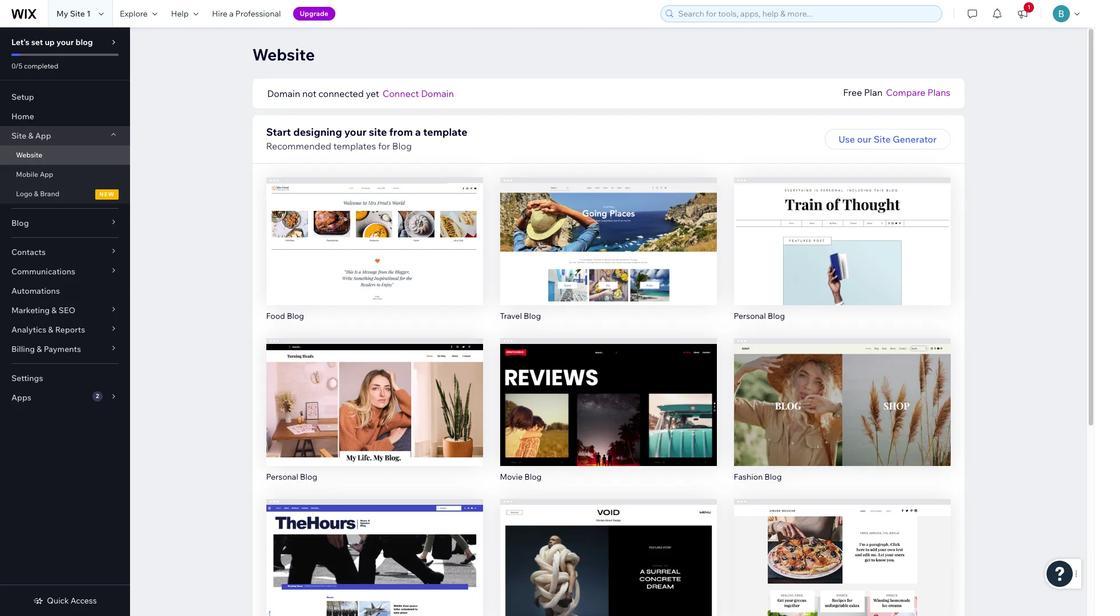 Task type: locate. For each thing, give the bounding box(es) containing it.
yet
[[366, 88, 379, 99]]

domain
[[267, 88, 300, 99], [421, 88, 454, 99]]

1 horizontal spatial site
[[70, 9, 85, 19]]

your right up
[[56, 37, 74, 47]]

plan
[[865, 87, 883, 98]]

compare
[[886, 87, 926, 98]]

travel blog
[[500, 311, 541, 321]]

1
[[1028, 3, 1031, 11], [87, 9, 91, 19]]

designing
[[293, 126, 342, 139]]

quick
[[47, 596, 69, 606]]

blog
[[392, 140, 412, 152], [11, 218, 29, 228], [287, 311, 304, 321], [524, 311, 541, 321], [768, 311, 785, 321], [300, 472, 317, 482], [525, 472, 542, 482], [765, 472, 782, 482]]

1 vertical spatial website
[[16, 151, 42, 159]]

& down home
[[28, 131, 33, 141]]

0 horizontal spatial personal
[[266, 472, 298, 482]]

0 vertical spatial a
[[229, 9, 234, 19]]

1 horizontal spatial 1
[[1028, 3, 1031, 11]]

set
[[31, 37, 43, 47]]

settings link
[[0, 369, 130, 388]]

website down the site & app
[[16, 151, 42, 159]]

view
[[364, 250, 385, 262], [598, 250, 619, 262], [832, 250, 853, 262], [364, 411, 385, 423], [598, 411, 619, 423], [832, 411, 853, 423], [364, 572, 385, 583], [598, 572, 619, 583], [832, 572, 853, 583]]

analytics
[[11, 325, 46, 335]]

0 horizontal spatial personal blog
[[266, 472, 317, 482]]

1 vertical spatial your
[[344, 126, 367, 139]]

personal
[[734, 311, 766, 321], [266, 472, 298, 482]]

domain right connect
[[421, 88, 454, 99]]

personal blog
[[734, 311, 785, 321], [266, 472, 317, 482]]

mobile app
[[16, 170, 53, 179]]

& for billing
[[37, 344, 42, 354]]

mobile
[[16, 170, 38, 179]]

your up templates
[[344, 126, 367, 139]]

automations link
[[0, 281, 130, 301]]

domain left "not"
[[267, 88, 300, 99]]

app
[[35, 131, 51, 141], [40, 170, 53, 179]]

& left seo
[[52, 305, 57, 316]]

blog
[[76, 37, 93, 47]]

analytics & reports button
[[0, 320, 130, 340]]

site right my
[[70, 9, 85, 19]]

your
[[56, 37, 74, 47], [344, 126, 367, 139]]

plans
[[928, 87, 951, 98]]

0 vertical spatial your
[[56, 37, 74, 47]]

up
[[45, 37, 55, 47]]

website link
[[0, 146, 130, 165]]

blog button
[[0, 213, 130, 233]]

0 horizontal spatial domain
[[267, 88, 300, 99]]

let's set up your blog
[[11, 37, 93, 47]]

view button
[[350, 246, 399, 266], [584, 246, 633, 266], [818, 246, 867, 266], [350, 407, 399, 427], [584, 407, 633, 427], [818, 407, 867, 427], [350, 567, 399, 588], [584, 567, 633, 588], [818, 567, 867, 588]]

logo
[[16, 189, 32, 198]]

travel
[[500, 311, 522, 321]]

site right our
[[874, 134, 891, 145]]

0 vertical spatial personal
[[734, 311, 766, 321]]

2 horizontal spatial site
[[874, 134, 891, 145]]

recommended
[[266, 140, 331, 152]]

compare plans button
[[886, 86, 951, 99]]

site
[[70, 9, 85, 19], [11, 131, 26, 141], [874, 134, 891, 145]]

& left reports
[[48, 325, 53, 335]]

hire
[[212, 9, 228, 19]]

access
[[71, 596, 97, 606]]

sidebar element
[[0, 27, 130, 616]]

a right "hire"
[[229, 9, 234, 19]]

start
[[266, 126, 291, 139]]

mobile app link
[[0, 165, 130, 184]]

a inside 'link'
[[229, 9, 234, 19]]

home link
[[0, 107, 130, 126]]

1 horizontal spatial your
[[344, 126, 367, 139]]

marketing
[[11, 305, 50, 316]]

app inside 'popup button'
[[35, 131, 51, 141]]

free
[[843, 87, 862, 98]]

0 horizontal spatial website
[[16, 151, 42, 159]]

website
[[252, 45, 315, 64], [16, 151, 42, 159]]

site down home
[[11, 131, 26, 141]]

2
[[96, 393, 99, 400]]

a
[[229, 9, 234, 19], [415, 126, 421, 139]]

marketing & seo
[[11, 305, 75, 316]]

professional
[[235, 9, 281, 19]]

hire a professional
[[212, 9, 281, 19]]

0 vertical spatial app
[[35, 131, 51, 141]]

0 horizontal spatial your
[[56, 37, 74, 47]]

quick access
[[47, 596, 97, 606]]

not
[[302, 88, 317, 99]]

1 horizontal spatial domain
[[421, 88, 454, 99]]

&
[[28, 131, 33, 141], [34, 189, 38, 198], [52, 305, 57, 316], [48, 325, 53, 335], [37, 344, 42, 354]]

& for site
[[28, 131, 33, 141]]

edit button
[[351, 222, 399, 242], [585, 222, 633, 242], [819, 222, 866, 242], [351, 383, 399, 403], [585, 383, 633, 403], [819, 383, 866, 403], [351, 543, 399, 564], [585, 543, 633, 564], [819, 543, 866, 564]]

& right billing
[[37, 344, 42, 354]]

blog inside dropdown button
[[11, 218, 29, 228]]

& inside popup button
[[52, 305, 57, 316]]

0 vertical spatial website
[[252, 45, 315, 64]]

1 vertical spatial a
[[415, 126, 421, 139]]

1 horizontal spatial personal blog
[[734, 311, 785, 321]]

templates
[[334, 140, 376, 152]]

0 horizontal spatial site
[[11, 131, 26, 141]]

a right from
[[415, 126, 421, 139]]

contacts button
[[0, 243, 130, 262]]

app right mobile
[[40, 170, 53, 179]]

payments
[[44, 344, 81, 354]]

1 horizontal spatial a
[[415, 126, 421, 139]]

use
[[839, 134, 855, 145]]

edit
[[366, 226, 383, 238], [600, 226, 617, 238], [834, 226, 851, 238], [366, 387, 383, 399], [600, 387, 617, 399], [834, 387, 851, 399], [366, 548, 383, 559], [600, 548, 617, 559], [834, 548, 851, 559]]

app down home link
[[35, 131, 51, 141]]

& right 'logo'
[[34, 189, 38, 198]]

food blog
[[266, 311, 304, 321]]

a inside "start designing your site from a template recommended templates for blog"
[[415, 126, 421, 139]]

& inside dropdown button
[[48, 325, 53, 335]]

help button
[[164, 0, 205, 27]]

0 horizontal spatial a
[[229, 9, 234, 19]]

& inside dropdown button
[[37, 344, 42, 354]]

1 vertical spatial personal blog
[[266, 472, 317, 482]]

1 vertical spatial personal
[[266, 472, 298, 482]]

1 vertical spatial app
[[40, 170, 53, 179]]

hire a professional link
[[205, 0, 288, 27]]

& inside 'popup button'
[[28, 131, 33, 141]]

website up "not"
[[252, 45, 315, 64]]

site & app
[[11, 131, 51, 141]]



Task type: describe. For each thing, give the bounding box(es) containing it.
billing & payments
[[11, 344, 81, 354]]

billing & payments button
[[0, 340, 130, 359]]

generator
[[893, 134, 937, 145]]

connect domain button
[[383, 87, 454, 100]]

seo
[[59, 305, 75, 316]]

free plan compare plans
[[843, 87, 951, 98]]

1 horizontal spatial website
[[252, 45, 315, 64]]

0/5 completed
[[11, 62, 58, 70]]

use our site generator button
[[825, 129, 951, 149]]

blog inside "start designing your site from a template recommended templates for blog"
[[392, 140, 412, 152]]

fashion
[[734, 472, 763, 482]]

website inside sidebar element
[[16, 151, 42, 159]]

fashion blog
[[734, 472, 782, 482]]

use our site generator
[[839, 134, 937, 145]]

settings
[[11, 373, 43, 383]]

1 horizontal spatial personal
[[734, 311, 766, 321]]

communications button
[[0, 262, 130, 281]]

your inside sidebar element
[[56, 37, 74, 47]]

billing
[[11, 344, 35, 354]]

site
[[369, 126, 387, 139]]

site inside 'popup button'
[[11, 131, 26, 141]]

1 domain from the left
[[267, 88, 300, 99]]

my site 1
[[56, 9, 91, 19]]

our
[[857, 134, 872, 145]]

0 vertical spatial personal blog
[[734, 311, 785, 321]]

upgrade button
[[293, 7, 335, 21]]

let's
[[11, 37, 29, 47]]

site & app button
[[0, 126, 130, 146]]

analytics & reports
[[11, 325, 85, 335]]

1 inside button
[[1028, 3, 1031, 11]]

automations
[[11, 286, 60, 296]]

quick access button
[[33, 596, 97, 606]]

setup link
[[0, 87, 130, 107]]

your inside "start designing your site from a template recommended templates for blog"
[[344, 126, 367, 139]]

explore
[[120, 9, 148, 19]]

domain not connected yet connect domain
[[267, 88, 454, 99]]

help
[[171, 9, 189, 19]]

& for logo
[[34, 189, 38, 198]]

connected
[[319, 88, 364, 99]]

setup
[[11, 92, 34, 102]]

start designing your site from a template recommended templates for blog
[[266, 126, 468, 152]]

marketing & seo button
[[0, 301, 130, 320]]

movie
[[500, 472, 523, 482]]

site inside button
[[874, 134, 891, 145]]

apps
[[11, 393, 31, 403]]

0/5
[[11, 62, 22, 70]]

template
[[423, 126, 468, 139]]

reports
[[55, 325, 85, 335]]

upgrade
[[300, 9, 329, 18]]

1 button
[[1011, 0, 1036, 27]]

& for analytics
[[48, 325, 53, 335]]

completed
[[24, 62, 58, 70]]

connect
[[383, 88, 419, 99]]

home
[[11, 111, 34, 122]]

food
[[266, 311, 285, 321]]

new
[[99, 191, 115, 198]]

movie blog
[[500, 472, 542, 482]]

contacts
[[11, 247, 46, 257]]

logo & brand
[[16, 189, 59, 198]]

2 domain from the left
[[421, 88, 454, 99]]

Search for tools, apps, help & more... field
[[675, 6, 939, 22]]

for
[[378, 140, 390, 152]]

0 horizontal spatial 1
[[87, 9, 91, 19]]

communications
[[11, 266, 75, 277]]

& for marketing
[[52, 305, 57, 316]]

from
[[389, 126, 413, 139]]

brand
[[40, 189, 59, 198]]

my
[[56, 9, 68, 19]]



Task type: vqa. For each thing, say whether or not it's contained in the screenshot.
the "My" to the middle
no



